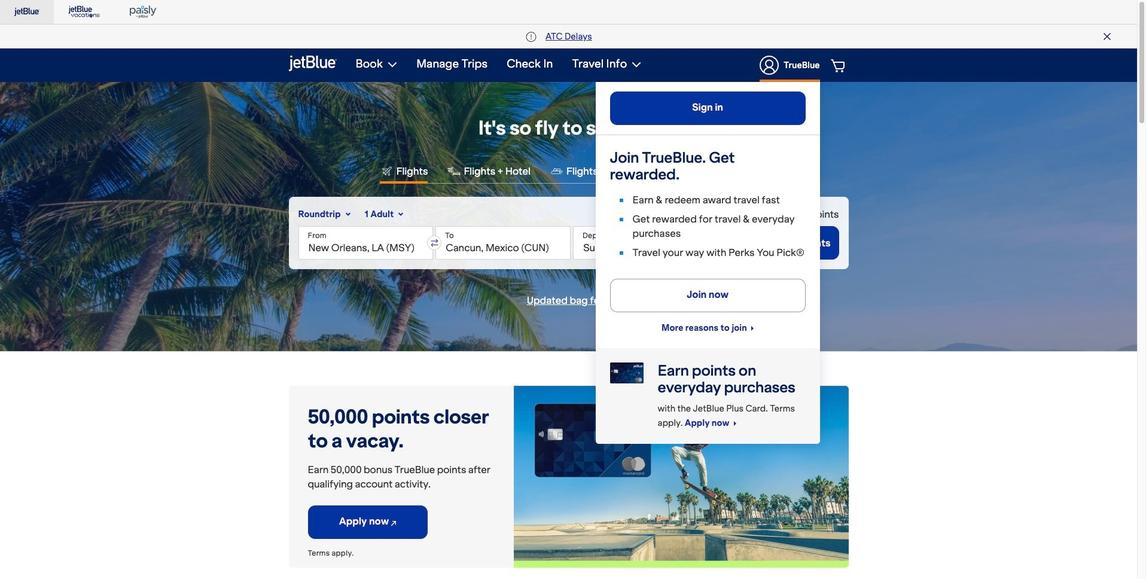 Task type: locate. For each thing, give the bounding box(es) containing it.
None checkbox
[[733, 207, 839, 221]]

paisly by jetblue image
[[130, 5, 158, 19]]

close image
[[1104, 33, 1111, 40]]

jetblue vacations image
[[68, 5, 101, 19]]

undefined image
[[610, 363, 644, 384]]

None text field
[[298, 226, 433, 260], [436, 226, 571, 260], [298, 226, 433, 260], [436, 226, 571, 260]]

Return Press DOWN ARROW key to select available dates field
[[665, 226, 755, 260]]

Depart Press DOWN ARROW key to select available dates field
[[573, 226, 663, 260]]

navigation
[[346, 48, 849, 444]]

jetblue image
[[289, 54, 337, 73]]

external link should open in a new window operated by external parties and may not conform to the same accessibility policies as jetblue. image
[[391, 516, 396, 528]]

banner
[[0, 0, 1138, 444]]



Task type: describe. For each thing, give the bounding box(es) containing it.
external link should open in a new window operated by external parties and may not conform to the same accessibility policies as jetblue. image
[[391, 521, 396, 526]]

shopping cart (empty) image
[[831, 58, 847, 72]]

jetblue image
[[14, 5, 39, 19]]



Task type: vqa. For each thing, say whether or not it's contained in the screenshot.
navigation
yes



